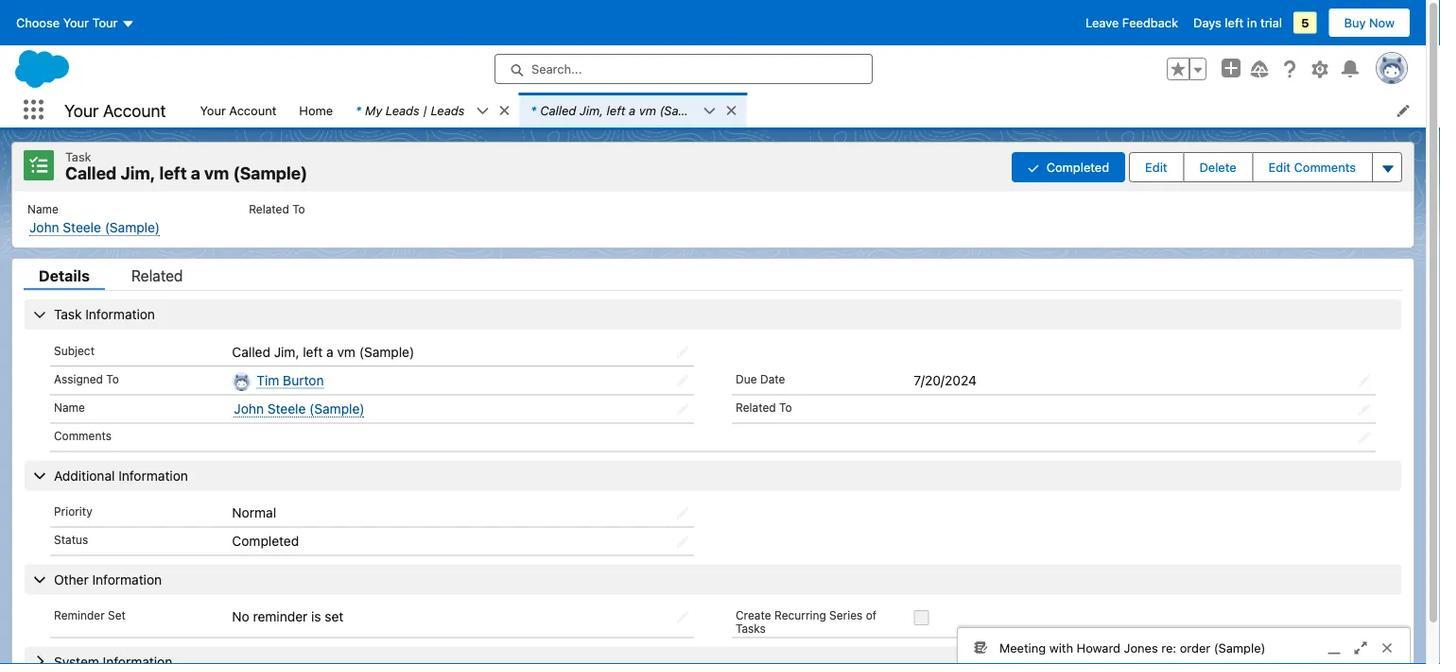 Task type: describe. For each thing, give the bounding box(es) containing it.
feedback
[[1123, 16, 1179, 30]]

information for task information
[[85, 307, 155, 323]]

details
[[39, 267, 90, 285]]

task information
[[54, 307, 155, 323]]

edit button
[[1130, 153, 1183, 181]]

now
[[1370, 16, 1395, 30]]

1 leads from the left
[[386, 103, 420, 117]]

2 vertical spatial related
[[736, 401, 776, 415]]

edit comments button
[[1254, 153, 1371, 181]]

information for other information
[[92, 572, 162, 588]]

burton
[[283, 373, 324, 388]]

related to inside "john steele (sample)" list
[[249, 203, 305, 216]]

list containing your account
[[189, 93, 1426, 128]]

no
[[232, 609, 250, 625]]

comments inside "button"
[[1294, 160, 1356, 174]]

2 vertical spatial to
[[779, 401, 792, 415]]

1 vertical spatial to
[[106, 373, 119, 386]]

additional information
[[54, 468, 188, 484]]

* called jim, left a vm (sample)
[[531, 103, 711, 117]]

search...
[[532, 62, 582, 76]]

* for * my leads | leads
[[356, 103, 361, 117]]

a for * called jim, left a vm (sample)
[[629, 103, 636, 117]]

task for information
[[54, 307, 82, 323]]

reminder
[[54, 609, 105, 623]]

left left in
[[1225, 16, 1244, 30]]

tour
[[92, 16, 118, 30]]

reminder
[[253, 609, 308, 625]]

your account link
[[189, 93, 288, 128]]

set
[[325, 609, 344, 625]]

name john steele (sample)
[[27, 203, 160, 236]]

steele inside name john steele (sample)
[[63, 220, 101, 236]]

re:
[[1162, 641, 1177, 656]]

name for name
[[54, 401, 85, 415]]

0 vertical spatial group
[[1167, 58, 1207, 80]]

2 list item from the left
[[520, 93, 747, 128]]

john steele (sample) list
[[12, 192, 1414, 248]]

series
[[830, 609, 863, 623]]

your up task called jim, left a vm (sample)
[[200, 103, 226, 117]]

1 horizontal spatial called
[[232, 344, 270, 360]]

(sample) inside task called jim, left a vm (sample)
[[233, 163, 308, 183]]

assigned to
[[54, 373, 119, 386]]

of
[[866, 609, 877, 623]]

1 vertical spatial related to
[[736, 401, 792, 415]]

subject
[[54, 344, 95, 358]]

home
[[299, 103, 333, 117]]

1 horizontal spatial jim,
[[274, 344, 299, 360]]

meeting
[[1000, 641, 1046, 656]]

2 text default image from the left
[[725, 104, 738, 117]]

leave feedback
[[1086, 16, 1179, 30]]

a for task called jim, left a vm (sample)
[[191, 163, 200, 183]]

is
[[311, 609, 321, 625]]

john inside name john steele (sample)
[[29, 220, 59, 236]]

choose your tour
[[16, 16, 118, 30]]

to inside "john steele (sample)" list
[[292, 203, 305, 216]]

home link
[[288, 93, 344, 128]]

in
[[1247, 16, 1257, 30]]

1 horizontal spatial a
[[326, 344, 334, 360]]

edit comments
[[1269, 160, 1356, 174]]

additional information button
[[25, 461, 1402, 491]]

due
[[736, 373, 757, 386]]

buy
[[1345, 16, 1366, 30]]

1 horizontal spatial vm
[[337, 344, 356, 360]]

task information button
[[25, 300, 1402, 330]]

priority
[[54, 505, 92, 519]]

buy now button
[[1328, 8, 1411, 38]]

normal
[[232, 505, 276, 521]]

related link
[[116, 267, 198, 290]]

status
[[54, 534, 88, 547]]

date
[[760, 373, 785, 386]]

name for name john steele (sample)
[[27, 203, 58, 216]]

related inside related link
[[131, 267, 183, 285]]

vm for * called jim, left a vm (sample)
[[639, 103, 656, 117]]

0 horizontal spatial your account
[[64, 100, 166, 120]]

jim, for task called jim, left a vm (sample)
[[120, 163, 156, 183]]

trial
[[1261, 16, 1283, 30]]

other information button
[[25, 565, 1402, 595]]

john steele (sample)
[[234, 401, 365, 417]]

called for task called jim, left a vm (sample)
[[65, 163, 117, 183]]

your inside popup button
[[63, 16, 89, 30]]

0 horizontal spatial completed
[[232, 534, 299, 549]]



Task type: vqa. For each thing, say whether or not it's contained in the screenshot.
nurturing
no



Task type: locate. For each thing, give the bounding box(es) containing it.
left down search... button
[[607, 103, 626, 117]]

*
[[356, 103, 361, 117], [531, 103, 537, 117]]

leave
[[1086, 16, 1119, 30]]

group containing completed
[[1012, 150, 1403, 184]]

2 horizontal spatial to
[[779, 401, 792, 415]]

0 vertical spatial comments
[[1294, 160, 1356, 174]]

1 vertical spatial name
[[54, 401, 85, 415]]

0 vertical spatial completed
[[1047, 160, 1110, 174]]

edit right delete
[[1269, 160, 1291, 174]]

information right additional in the bottom of the page
[[118, 468, 188, 484]]

1 vertical spatial task
[[54, 307, 82, 323]]

called inside list item
[[540, 103, 576, 117]]

0 horizontal spatial related to
[[249, 203, 305, 216]]

left inside list item
[[607, 103, 626, 117]]

1 vertical spatial a
[[191, 163, 200, 183]]

0 horizontal spatial a
[[191, 163, 200, 183]]

1 horizontal spatial account
[[229, 103, 277, 117]]

1 horizontal spatial completed
[[1047, 160, 1110, 174]]

2 * from the left
[[531, 103, 537, 117]]

0 horizontal spatial *
[[356, 103, 361, 117]]

0 vertical spatial task
[[65, 149, 91, 164]]

group
[[1167, 58, 1207, 80], [1012, 150, 1403, 184]]

2 leads from the left
[[431, 103, 465, 117]]

edit left 'delete' button
[[1146, 160, 1168, 174]]

1 vertical spatial called
[[65, 163, 117, 183]]

john down 'tim'
[[234, 401, 264, 417]]

2 edit from the left
[[1269, 160, 1291, 174]]

edit inside button
[[1146, 160, 1168, 174]]

left
[[1225, 16, 1244, 30], [607, 103, 626, 117], [159, 163, 187, 183], [303, 344, 323, 360]]

information inside additional information dropdown button
[[118, 468, 188, 484]]

leads
[[386, 103, 420, 117], [431, 103, 465, 117]]

* for * called jim, left a vm (sample)
[[531, 103, 537, 117]]

jim, inside list item
[[580, 103, 603, 117]]

task down 'details' link
[[54, 307, 82, 323]]

5
[[1301, 16, 1310, 30]]

1 vertical spatial related
[[131, 267, 183, 285]]

0 horizontal spatial john
[[29, 220, 59, 236]]

1 horizontal spatial steele
[[268, 401, 306, 417]]

1 vertical spatial vm
[[204, 163, 229, 183]]

search... button
[[495, 54, 873, 84]]

due date
[[736, 373, 785, 386]]

called up name john steele (sample)
[[65, 163, 117, 183]]

account
[[103, 100, 166, 120], [229, 103, 277, 117]]

jim, for * called jim, left a vm (sample)
[[580, 103, 603, 117]]

related up the task information
[[131, 267, 183, 285]]

your account
[[64, 100, 166, 120], [200, 103, 277, 117]]

1 horizontal spatial leads
[[431, 103, 465, 117]]

* down search...
[[531, 103, 537, 117]]

john steele (sample) link down burton
[[234, 401, 365, 418]]

create recurring series of tasks
[[736, 609, 877, 636]]

1 vertical spatial john
[[234, 401, 264, 417]]

0 vertical spatial john
[[29, 220, 59, 236]]

jim, inside task called jim, left a vm (sample)
[[120, 163, 156, 183]]

buy now
[[1345, 16, 1395, 30]]

leads right |
[[431, 103, 465, 117]]

vm inside list item
[[639, 103, 656, 117]]

tim burton link
[[257, 373, 324, 389]]

related down due date
[[736, 401, 776, 415]]

edit inside "button"
[[1269, 160, 1291, 174]]

information inside other information dropdown button
[[92, 572, 162, 588]]

steele down tim burton link
[[268, 401, 306, 417]]

4 text default image from the left
[[703, 105, 716, 118]]

(sample) inside name john steele (sample)
[[105, 220, 160, 236]]

called jim, left a vm (sample)
[[232, 344, 414, 360]]

to
[[292, 203, 305, 216], [106, 373, 119, 386], [779, 401, 792, 415]]

2 vertical spatial vm
[[337, 344, 356, 360]]

2 horizontal spatial a
[[629, 103, 636, 117]]

1 horizontal spatial to
[[292, 203, 305, 216]]

0 vertical spatial related
[[249, 203, 289, 216]]

howard
[[1077, 641, 1121, 656]]

task
[[65, 149, 91, 164], [54, 307, 82, 323]]

choose
[[16, 16, 60, 30]]

2 vertical spatial jim,
[[274, 344, 299, 360]]

task for called
[[65, 149, 91, 164]]

your
[[63, 16, 89, 30], [64, 100, 99, 120], [200, 103, 226, 117]]

2 horizontal spatial jim,
[[580, 103, 603, 117]]

your account up task called jim, left a vm (sample)
[[200, 103, 277, 117]]

text default image
[[498, 104, 511, 117], [725, 104, 738, 117], [476, 105, 489, 118], [703, 105, 716, 118]]

days left in trial
[[1194, 16, 1283, 30]]

meeting with howard jones re: order (sample)
[[1000, 641, 1266, 656]]

1 horizontal spatial *
[[531, 103, 537, 117]]

vm down your account link
[[204, 163, 229, 183]]

jim, up tim burton
[[274, 344, 299, 360]]

completed left edit button
[[1047, 160, 1110, 174]]

name
[[27, 203, 58, 216], [54, 401, 85, 415]]

0 horizontal spatial vm
[[204, 163, 229, 183]]

1 vertical spatial john steele (sample) link
[[234, 401, 365, 418]]

0 horizontal spatial edit
[[1146, 160, 1168, 174]]

delete button
[[1185, 153, 1252, 181]]

1 list item from the left
[[344, 93, 520, 128]]

0 horizontal spatial steele
[[63, 220, 101, 236]]

called up 'tim'
[[232, 344, 270, 360]]

vm inside task called jim, left a vm (sample)
[[204, 163, 229, 183]]

0 horizontal spatial account
[[103, 100, 166, 120]]

your account inside your account link
[[200, 103, 277, 117]]

other information
[[54, 572, 162, 588]]

reminder set
[[54, 609, 126, 623]]

2 horizontal spatial vm
[[639, 103, 656, 117]]

1 horizontal spatial john steele (sample) link
[[234, 401, 365, 418]]

comments
[[1294, 160, 1356, 174], [54, 430, 112, 443]]

delete
[[1200, 160, 1237, 174]]

a down search... button
[[629, 103, 636, 117]]

account up task called jim, left a vm (sample)
[[103, 100, 166, 120]]

edit for edit comments
[[1269, 160, 1291, 174]]

2 vertical spatial called
[[232, 344, 270, 360]]

information up set
[[92, 572, 162, 588]]

john up 'details'
[[29, 220, 59, 236]]

edit
[[1146, 160, 1168, 174], [1269, 160, 1291, 174]]

information inside task information dropdown button
[[85, 307, 155, 323]]

assigned
[[54, 373, 103, 386]]

order
[[1180, 641, 1211, 656]]

create
[[736, 609, 771, 623]]

0 horizontal spatial leads
[[386, 103, 420, 117]]

called
[[540, 103, 576, 117], [65, 163, 117, 183], [232, 344, 270, 360]]

1 horizontal spatial edit
[[1269, 160, 1291, 174]]

1 horizontal spatial related to
[[736, 401, 792, 415]]

additional
[[54, 468, 115, 484]]

name down assigned
[[54, 401, 85, 415]]

(sample)
[[660, 103, 711, 117], [233, 163, 308, 183], [105, 220, 160, 236], [359, 344, 414, 360], [309, 401, 365, 417], [1214, 641, 1266, 656]]

task up name john steele (sample)
[[65, 149, 91, 164]]

name inside name john steele (sample)
[[27, 203, 58, 216]]

0 vertical spatial jim,
[[580, 103, 603, 117]]

1 horizontal spatial related
[[249, 203, 289, 216]]

0 vertical spatial vm
[[639, 103, 656, 117]]

john steele (sample) link up 'details'
[[29, 220, 160, 236]]

list
[[189, 93, 1426, 128]]

0 vertical spatial related to
[[249, 203, 305, 216]]

(sample) inside list item
[[660, 103, 711, 117]]

vm down search... button
[[639, 103, 656, 117]]

left inside task called jim, left a vm (sample)
[[159, 163, 187, 183]]

0 vertical spatial called
[[540, 103, 576, 117]]

my
[[365, 103, 382, 117]]

vm up john steele (sample) at the bottom left of the page
[[337, 344, 356, 360]]

0 horizontal spatial jim,
[[120, 163, 156, 183]]

details link
[[24, 267, 105, 290]]

0 horizontal spatial john steele (sample) link
[[29, 220, 160, 236]]

information down related link
[[85, 307, 155, 323]]

|
[[423, 103, 427, 117]]

1 horizontal spatial comments
[[1294, 160, 1356, 174]]

vm for task called jim, left a vm (sample)
[[204, 163, 229, 183]]

3 text default image from the left
[[476, 105, 489, 118]]

with
[[1050, 641, 1074, 656]]

jones
[[1124, 641, 1158, 656]]

a down your account link
[[191, 163, 200, 183]]

* my leads | leads
[[356, 103, 465, 117]]

related inside "john steele (sample)" list
[[249, 203, 289, 216]]

john
[[29, 220, 59, 236], [234, 401, 264, 417]]

set
[[108, 609, 126, 623]]

0 horizontal spatial to
[[106, 373, 119, 386]]

0 horizontal spatial related
[[131, 267, 183, 285]]

list item
[[344, 93, 520, 128], [520, 93, 747, 128]]

left up burton
[[303, 344, 323, 360]]

information for additional information
[[118, 468, 188, 484]]

called for * called jim, left a vm (sample)
[[540, 103, 576, 117]]

1 vertical spatial steele
[[268, 401, 306, 417]]

0 vertical spatial a
[[629, 103, 636, 117]]

7/20/2024
[[914, 373, 977, 388]]

leave feedback link
[[1086, 16, 1179, 30]]

1 vertical spatial group
[[1012, 150, 1403, 184]]

1 text default image from the left
[[498, 104, 511, 117]]

2 vertical spatial a
[[326, 344, 334, 360]]

left up name john steele (sample)
[[159, 163, 187, 183]]

1 vertical spatial comments
[[54, 430, 112, 443]]

2 vertical spatial information
[[92, 572, 162, 588]]

0 horizontal spatial comments
[[54, 430, 112, 443]]

tim
[[257, 373, 279, 388]]

jim, down search...
[[580, 103, 603, 117]]

your left tour
[[63, 16, 89, 30]]

1 edit from the left
[[1146, 160, 1168, 174]]

completed button
[[1012, 152, 1126, 182]]

completed
[[1047, 160, 1110, 174], [232, 534, 299, 549]]

0 vertical spatial name
[[27, 203, 58, 216]]

john steele (sample) link inside "john steele (sample)" list
[[29, 220, 160, 236]]

2 horizontal spatial called
[[540, 103, 576, 117]]

tim burton
[[257, 373, 324, 388]]

john steele (sample) link
[[29, 220, 160, 236], [234, 401, 365, 418]]

related
[[249, 203, 289, 216], [131, 267, 183, 285], [736, 401, 776, 415]]

recurring
[[775, 609, 826, 623]]

task inside dropdown button
[[54, 307, 82, 323]]

a up john steele (sample) at the bottom left of the page
[[326, 344, 334, 360]]

1 vertical spatial completed
[[232, 534, 299, 549]]

a inside list item
[[629, 103, 636, 117]]

0 horizontal spatial called
[[65, 163, 117, 183]]

related down task called jim, left a vm (sample)
[[249, 203, 289, 216]]

0 vertical spatial john steele (sample) link
[[29, 220, 160, 236]]

leads left |
[[386, 103, 420, 117]]

1 vertical spatial jim,
[[120, 163, 156, 183]]

1 vertical spatial information
[[118, 468, 188, 484]]

steele up 'details'
[[63, 220, 101, 236]]

edit for edit
[[1146, 160, 1168, 174]]

days
[[1194, 16, 1222, 30]]

2 horizontal spatial related
[[736, 401, 776, 415]]

account left "home" link at the left top of page
[[229, 103, 277, 117]]

1 horizontal spatial john
[[234, 401, 264, 417]]

choose your tour button
[[15, 8, 136, 38]]

called inside task called jim, left a vm (sample)
[[65, 163, 117, 183]]

completed inside button
[[1047, 160, 1110, 174]]

other
[[54, 572, 89, 588]]

related to
[[249, 203, 305, 216], [736, 401, 792, 415]]

completed down normal
[[232, 534, 299, 549]]

vm
[[639, 103, 656, 117], [204, 163, 229, 183], [337, 344, 356, 360]]

* left my
[[356, 103, 361, 117]]

a
[[629, 103, 636, 117], [191, 163, 200, 183], [326, 344, 334, 360]]

a inside task called jim, left a vm (sample)
[[191, 163, 200, 183]]

tasks
[[736, 623, 766, 636]]

jim,
[[580, 103, 603, 117], [120, 163, 156, 183], [274, 344, 299, 360]]

1 * from the left
[[356, 103, 361, 117]]

0 vertical spatial information
[[85, 307, 155, 323]]

steele
[[63, 220, 101, 236], [268, 401, 306, 417]]

0 vertical spatial to
[[292, 203, 305, 216]]

1 horizontal spatial your account
[[200, 103, 277, 117]]

no reminder is set
[[232, 609, 344, 625]]

your account down tour
[[64, 100, 166, 120]]

your down choose your tour popup button on the top of the page
[[64, 100, 99, 120]]

name up 'details'
[[27, 203, 58, 216]]

called down search...
[[540, 103, 576, 117]]

0 vertical spatial steele
[[63, 220, 101, 236]]

task called jim, left a vm (sample)
[[65, 149, 308, 183]]

information
[[85, 307, 155, 323], [118, 468, 188, 484], [92, 572, 162, 588]]

jim, up name john steele (sample)
[[120, 163, 156, 183]]

task inside task called jim, left a vm (sample)
[[65, 149, 91, 164]]



